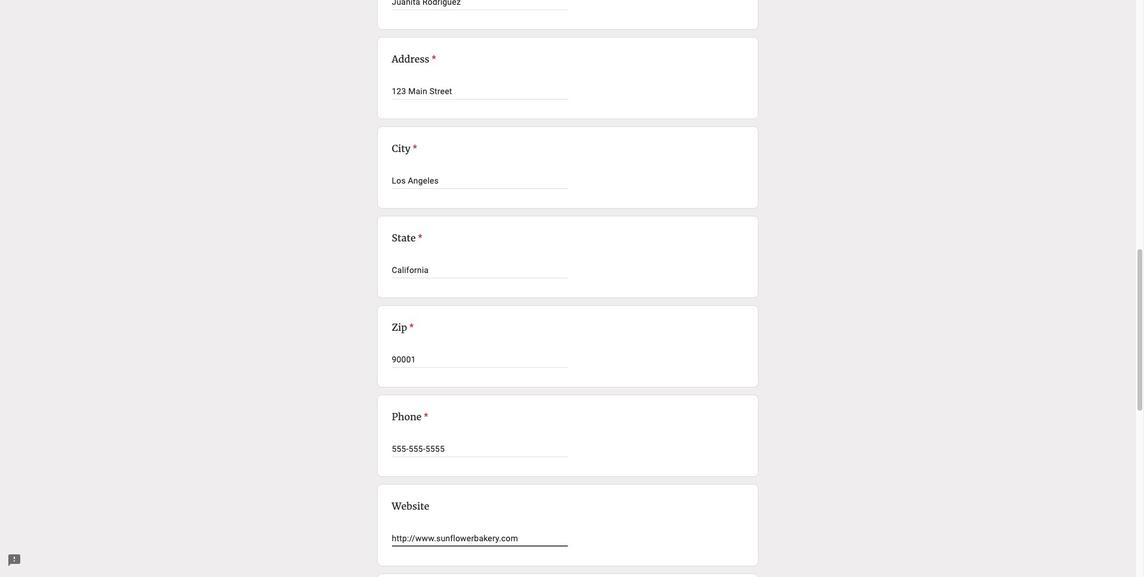Task type: vqa. For each thing, say whether or not it's contained in the screenshot.
Graduate option
no



Task type: locate. For each thing, give the bounding box(es) containing it.
3 heading from the top
[[392, 231, 423, 245]]

required question element for 5th heading from the top
[[422, 410, 428, 424]]

heading
[[392, 52, 436, 66], [392, 141, 417, 156], [392, 231, 423, 245], [392, 320, 414, 334], [392, 410, 428, 424]]

4 heading from the top
[[392, 320, 414, 334]]

required question element
[[430, 52, 436, 66], [411, 141, 417, 156], [416, 231, 423, 245], [407, 320, 414, 334], [422, 410, 428, 424]]

None text field
[[392, 0, 568, 9], [392, 352, 568, 367], [392, 442, 568, 456], [392, 531, 568, 545], [392, 0, 568, 9], [392, 352, 568, 367], [392, 442, 568, 456], [392, 531, 568, 545]]

1 heading from the top
[[392, 52, 436, 66]]

None text field
[[392, 84, 568, 98], [392, 173, 568, 188], [392, 263, 568, 277], [392, 84, 568, 98], [392, 173, 568, 188], [392, 263, 568, 277]]

required question element for 2nd heading from the top
[[411, 141, 417, 156]]



Task type: describe. For each thing, give the bounding box(es) containing it.
required question element for 4th heading
[[407, 320, 414, 334]]

report a problem to google image
[[7, 553, 21, 567]]

required question element for 3rd heading from the bottom of the page
[[416, 231, 423, 245]]

2 heading from the top
[[392, 141, 417, 156]]

required question element for 5th heading from the bottom of the page
[[430, 52, 436, 66]]

5 heading from the top
[[392, 410, 428, 424]]



